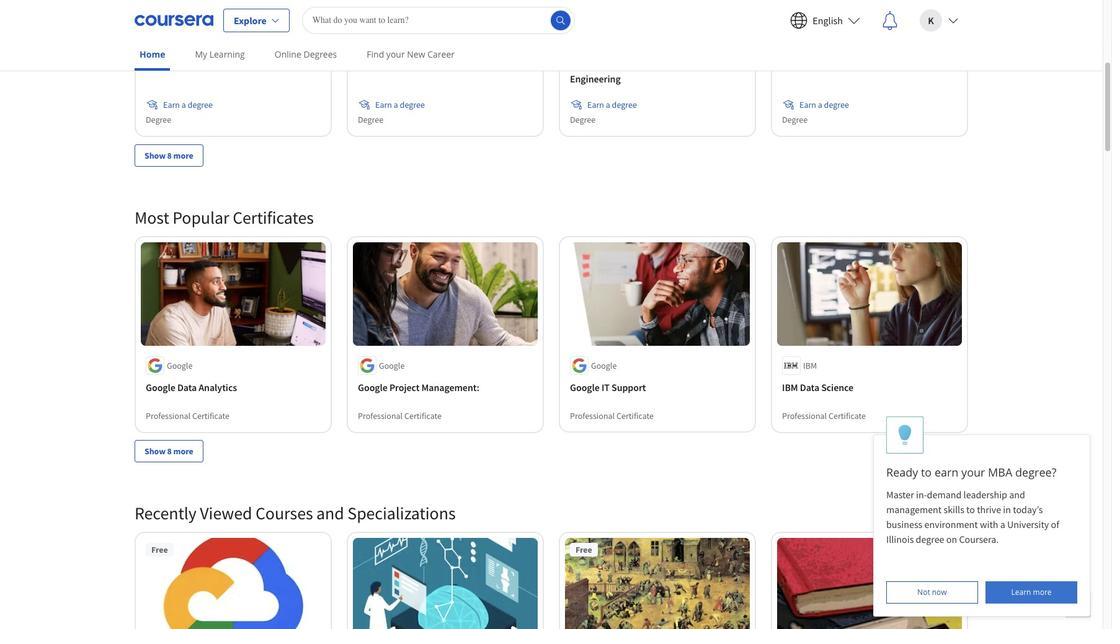 Task type: describe. For each thing, give the bounding box(es) containing it.
earn
[[935, 465, 959, 480]]

google data analytics
[[146, 381, 237, 394]]

1 horizontal spatial university
[[804, 36, 840, 48]]

google up it
[[591, 360, 617, 371]]

not
[[918, 588, 931, 598]]

show 8 more button inside earn your degree collection element
[[135, 144, 203, 167]]

project
[[390, 381, 420, 394]]

certificate for support
[[617, 410, 654, 422]]

4 earn a degree from the left
[[800, 99, 850, 110]]

recently viewed courses and specializations collection element
[[127, 483, 976, 630]]

and inside the master in-demand leadership and management skills to thrive in today's business environment with a university of illinois degree on coursera.
[[1010, 489, 1026, 501]]

bachelor
[[358, 57, 396, 70]]

thrive
[[978, 504, 1002, 516]]

in for nursing
[[442, 57, 450, 70]]

4 earn from the left
[[800, 99, 817, 110]]

master of science in information systems link
[[146, 56, 321, 71]]

degrees
[[304, 48, 337, 60]]

alice element
[[874, 417, 1091, 618]]

degree for information
[[188, 99, 213, 110]]

most popular certificates collection element
[[127, 187, 976, 483]]

explore
[[234, 14, 267, 26]]

master of science in information systems
[[146, 57, 318, 70]]

management:
[[422, 381, 480, 394]]

now
[[933, 588, 948, 598]]

information
[[231, 57, 281, 70]]

more inside most popular certificates collection element
[[174, 446, 193, 458]]

1 free from the left
[[151, 545, 168, 556]]

berkeley
[[890, 36, 922, 48]]

recently viewed courses and specializations
[[135, 503, 456, 525]]

more inside 'link'
[[1034, 588, 1052, 598]]

help center image
[[1071, 598, 1086, 613]]

show inside most popular certificates collection element
[[145, 446, 166, 458]]

0 horizontal spatial to
[[922, 465, 932, 480]]

find your new career link
[[362, 40, 460, 68]]

my
[[195, 48, 207, 60]]

english
[[813, 14, 843, 26]]

professional certificate for science
[[783, 410, 866, 422]]

to inside the master in-demand leadership and management skills to thrive in today's business environment with a university of illinois degree on coursera.
[[967, 504, 976, 516]]

systems
[[283, 57, 318, 70]]

8 inside earn your degree collection element
[[167, 150, 172, 161]]

courses
[[256, 503, 313, 525]]

master of engineering in computer engineering
[[570, 57, 716, 85]]

k
[[929, 14, 935, 26]]

of for master of science in information systems
[[176, 57, 185, 70]]

computer
[[674, 57, 716, 70]]

online
[[275, 48, 302, 60]]

science for nursing
[[408, 57, 440, 70]]

find your new career
[[367, 48, 455, 60]]

google it support
[[570, 381, 646, 394]]

in for computer
[[664, 57, 672, 70]]

demand
[[928, 489, 962, 501]]

university inside the master in-demand leadership and management skills to thrive in today's business environment with a university of illinois degree on coursera.
[[1008, 519, 1050, 531]]

most popular certificates
[[135, 206, 314, 229]]

home
[[140, 48, 165, 60]]

coursera image
[[135, 10, 213, 30]]

degree for computer
[[612, 99, 637, 110]]

my learning link
[[190, 40, 250, 68]]

on
[[947, 534, 958, 546]]

ibm data science
[[783, 381, 854, 394]]

ibm for ibm
[[804, 360, 817, 371]]

a for master of engineering in computer engineering
[[606, 99, 611, 110]]

4 degree from the left
[[783, 114, 808, 125]]

career
[[428, 48, 455, 60]]

mba
[[989, 465, 1013, 480]]

in-
[[917, 489, 928, 501]]

degree for bachelor of science in nursing
[[358, 114, 384, 125]]

it
[[602, 381, 610, 394]]

professional for google data analytics
[[146, 410, 191, 422]]

What do you want to learn? text field
[[302, 7, 575, 34]]

find
[[367, 48, 384, 60]]

california,
[[851, 36, 888, 48]]

lightbulb tip image
[[899, 425, 912, 446]]

nursing
[[452, 57, 485, 70]]

earn for master of engineering in computer engineering
[[588, 99, 604, 110]]

0 horizontal spatial university
[[217, 36, 253, 48]]

specializations
[[348, 503, 456, 525]]

earn a degree for master of science in information systems
[[163, 99, 213, 110]]

master of engineering in computer engineering link
[[570, 56, 745, 86]]

business
[[887, 519, 923, 531]]

data for science
[[800, 381, 820, 394]]

certificate for science
[[829, 410, 866, 422]]

more inside earn your degree collection element
[[174, 150, 193, 161]]

a for bachelor of science in nursing
[[394, 99, 398, 110]]

of for university of california, berkeley
[[842, 36, 849, 48]]

new
[[407, 48, 426, 60]]

bachelor of science in nursing
[[358, 57, 485, 70]]

and inside 'element'
[[317, 503, 344, 525]]

google it support link
[[570, 380, 745, 395]]

your inside alice element
[[962, 465, 986, 480]]

in inside the master in-demand leadership and management skills to thrive in today's business environment with a university of illinois degree on coursera.
[[1004, 504, 1012, 516]]

not now
[[918, 588, 948, 598]]

bachelor of science in nursing link
[[358, 56, 533, 71]]

northeastern university
[[167, 36, 253, 48]]



Task type: vqa. For each thing, say whether or not it's contained in the screenshot.
rightmost Master
yes



Task type: locate. For each thing, give the bounding box(es) containing it.
recently
[[135, 503, 197, 525]]

earn a degree for master of engineering in computer engineering
[[588, 99, 637, 110]]

most
[[135, 206, 169, 229]]

support
[[612, 381, 646, 394]]

1 vertical spatial more
[[174, 446, 193, 458]]

1 vertical spatial and
[[317, 503, 344, 525]]

google
[[167, 360, 193, 371], [379, 360, 405, 371], [591, 360, 617, 371], [146, 381, 176, 394], [358, 381, 388, 394], [570, 381, 600, 394]]

1 professional certificate from the left
[[146, 410, 230, 422]]

master for master of science in information systems
[[146, 57, 174, 70]]

ready to earn your mba degree?
[[887, 465, 1057, 480]]

0 vertical spatial show
[[145, 150, 166, 161]]

in
[[221, 57, 229, 70], [442, 57, 450, 70], [664, 57, 672, 70], [1004, 504, 1012, 516]]

engineering
[[611, 57, 662, 70], [570, 72, 621, 85]]

professional certificate for analytics
[[146, 410, 230, 422]]

earn
[[163, 99, 180, 110], [375, 99, 392, 110], [588, 99, 604, 110], [800, 99, 817, 110]]

google inside google it support link
[[570, 381, 600, 394]]

professional certificate down ibm data science
[[783, 410, 866, 422]]

english button
[[781, 0, 871, 40]]

professional for google project management:
[[358, 410, 403, 422]]

3 degree from the left
[[570, 114, 596, 125]]

earn for master of science in information systems
[[163, 99, 180, 110]]

0 horizontal spatial data
[[177, 381, 197, 394]]

google left analytics
[[146, 381, 176, 394]]

with
[[981, 519, 999, 531]]

3 professional from the left
[[570, 410, 615, 422]]

science inside bachelor of science in nursing link
[[408, 57, 440, 70]]

0 vertical spatial show 8 more button
[[135, 144, 203, 167]]

google left it
[[570, 381, 600, 394]]

1 degree from the left
[[146, 114, 171, 125]]

ibm data science link
[[783, 380, 958, 395]]

0 vertical spatial to
[[922, 465, 932, 480]]

0 vertical spatial show 8 more
[[145, 150, 193, 161]]

2 8 from the top
[[167, 446, 172, 458]]

science
[[187, 57, 219, 70], [408, 57, 440, 70], [822, 381, 854, 394]]

google up project
[[379, 360, 405, 371]]

2 horizontal spatial master
[[887, 489, 915, 501]]

8
[[167, 150, 172, 161], [167, 446, 172, 458]]

today's
[[1014, 504, 1044, 516]]

certificate
[[192, 410, 230, 422], [405, 410, 442, 422], [617, 410, 654, 422], [829, 410, 866, 422]]

2 vertical spatial more
[[1034, 588, 1052, 598]]

online degrees link
[[270, 40, 342, 68]]

explore button
[[223, 8, 290, 32]]

professional down project
[[358, 410, 403, 422]]

1 vertical spatial ibm
[[783, 381, 799, 394]]

0 vertical spatial ibm
[[804, 360, 817, 371]]

show 8 more button
[[135, 144, 203, 167], [135, 441, 203, 463]]

1 vertical spatial show
[[145, 446, 166, 458]]

degree?
[[1016, 465, 1057, 480]]

professional certificate down google data analytics on the left bottom of the page
[[146, 410, 230, 422]]

science inside master of science in information systems link
[[187, 57, 219, 70]]

2 professional certificate from the left
[[358, 410, 442, 422]]

certificate down support
[[617, 410, 654, 422]]

0 horizontal spatial master
[[146, 57, 174, 70]]

of for bachelor of science in nursing
[[398, 57, 406, 70]]

earn for bachelor of science in nursing
[[375, 99, 392, 110]]

k button
[[910, 0, 969, 40]]

show 8 more inside most popular certificates collection element
[[145, 446, 193, 458]]

show
[[145, 150, 166, 161], [145, 446, 166, 458]]

2 horizontal spatial university
[[1008, 519, 1050, 531]]

1 vertical spatial 8
[[167, 446, 172, 458]]

viewed
[[200, 503, 252, 525]]

university of california, berkeley
[[804, 36, 922, 48]]

2 show 8 more button from the top
[[135, 441, 203, 463]]

and up today's
[[1010, 489, 1026, 501]]

0 horizontal spatial and
[[317, 503, 344, 525]]

1 horizontal spatial ibm
[[804, 360, 817, 371]]

a for master of science in information systems
[[182, 99, 186, 110]]

3 certificate from the left
[[617, 410, 654, 422]]

your
[[387, 48, 405, 60], [962, 465, 986, 480]]

university down today's
[[1008, 519, 1050, 531]]

google project management:
[[358, 381, 480, 394]]

0 horizontal spatial science
[[187, 57, 219, 70]]

1 show 8 more from the top
[[145, 150, 193, 161]]

professional certificate down google it support
[[570, 410, 654, 422]]

learning
[[210, 48, 245, 60]]

show inside earn your degree collection element
[[145, 150, 166, 161]]

master
[[146, 57, 174, 70], [570, 57, 599, 70], [887, 489, 915, 501]]

degree inside the master in-demand leadership and management skills to thrive in today's business environment with a university of illinois degree on coursera.
[[916, 534, 945, 546]]

university
[[217, 36, 253, 48], [804, 36, 840, 48], [1008, 519, 1050, 531]]

professional down it
[[570, 410, 615, 422]]

1 earn from the left
[[163, 99, 180, 110]]

of inside master of engineering in computer engineering
[[601, 57, 609, 70]]

data
[[177, 381, 197, 394], [800, 381, 820, 394]]

certificate for management:
[[405, 410, 442, 422]]

1 certificate from the left
[[192, 410, 230, 422]]

university down english
[[804, 36, 840, 48]]

1 show 8 more button from the top
[[135, 144, 203, 167]]

professional down ibm data science
[[783, 410, 827, 422]]

degree
[[146, 114, 171, 125], [358, 114, 384, 125], [570, 114, 596, 125], [783, 114, 808, 125]]

coursera.
[[960, 534, 999, 546]]

2 data from the left
[[800, 381, 820, 394]]

in inside master of engineering in computer engineering
[[664, 57, 672, 70]]

0 horizontal spatial free
[[151, 545, 168, 556]]

1 data from the left
[[177, 381, 197, 394]]

earn your degree collection element
[[127, 0, 976, 187]]

free
[[151, 545, 168, 556], [576, 545, 592, 556]]

2 certificate from the left
[[405, 410, 442, 422]]

analytics
[[199, 381, 237, 394]]

to right 'skills'
[[967, 504, 976, 516]]

4 certificate from the left
[[829, 410, 866, 422]]

illinois
[[887, 534, 914, 546]]

certificate down analytics
[[192, 410, 230, 422]]

1 vertical spatial show 8 more
[[145, 446, 193, 458]]

0 vertical spatial more
[[174, 150, 193, 161]]

and
[[1010, 489, 1026, 501], [317, 503, 344, 525]]

2 degree from the left
[[358, 114, 384, 125]]

earn a degree for bachelor of science in nursing
[[375, 99, 425, 110]]

google inside google data analytics link
[[146, 381, 176, 394]]

of inside master of science in information systems link
[[176, 57, 185, 70]]

professional certificate for support
[[570, 410, 654, 422]]

google left project
[[358, 381, 388, 394]]

certificate down google project management:
[[405, 410, 442, 422]]

your right find
[[387, 48, 405, 60]]

1 vertical spatial show 8 more button
[[135, 441, 203, 463]]

certificate down ibm data science link
[[829, 410, 866, 422]]

my learning
[[195, 48, 245, 60]]

2 professional from the left
[[358, 410, 403, 422]]

online degrees
[[275, 48, 337, 60]]

google project management: link
[[358, 380, 533, 395]]

degree
[[188, 99, 213, 110], [400, 99, 425, 110], [612, 99, 637, 110], [825, 99, 850, 110], [916, 534, 945, 546]]

and right courses
[[317, 503, 344, 525]]

None search field
[[302, 7, 575, 34]]

your up leadership
[[962, 465, 986, 480]]

0 horizontal spatial your
[[387, 48, 405, 60]]

of inside bachelor of science in nursing link
[[398, 57, 406, 70]]

northeastern
[[167, 36, 215, 48]]

0 horizontal spatial ibm
[[783, 381, 799, 394]]

of for master of engineering in computer engineering
[[601, 57, 609, 70]]

earn a degree
[[163, 99, 213, 110], [375, 99, 425, 110], [588, 99, 637, 110], [800, 99, 850, 110]]

1 horizontal spatial free
[[576, 545, 592, 556]]

home link
[[135, 40, 170, 71]]

0 vertical spatial and
[[1010, 489, 1026, 501]]

1 8 from the top
[[167, 150, 172, 161]]

professional down google data analytics on the left bottom of the page
[[146, 410, 191, 422]]

1 horizontal spatial data
[[800, 381, 820, 394]]

2 show 8 more from the top
[[145, 446, 193, 458]]

learn
[[1012, 588, 1032, 598]]

to left earn
[[922, 465, 932, 480]]

1 vertical spatial your
[[962, 465, 986, 480]]

science inside ibm data science link
[[822, 381, 854, 394]]

skills
[[944, 504, 965, 516]]

ibm for ibm data science
[[783, 381, 799, 394]]

0 vertical spatial 8
[[167, 150, 172, 161]]

1 horizontal spatial master
[[570, 57, 599, 70]]

master inside master of engineering in computer engineering
[[570, 57, 599, 70]]

of
[[842, 36, 849, 48], [176, 57, 185, 70], [398, 57, 406, 70], [601, 57, 609, 70], [1052, 519, 1060, 531]]

show 8 more
[[145, 150, 193, 161], [145, 446, 193, 458]]

a
[[182, 99, 186, 110], [394, 99, 398, 110], [606, 99, 611, 110], [818, 99, 823, 110], [1001, 519, 1006, 531]]

master inside the master in-demand leadership and management skills to thrive in today's business environment with a university of illinois degree on coursera.
[[887, 489, 915, 501]]

degree for master of engineering in computer engineering
[[570, 114, 596, 125]]

certificates
[[233, 206, 314, 229]]

professional for google it support
[[570, 410, 615, 422]]

0 vertical spatial engineering
[[611, 57, 662, 70]]

2 free from the left
[[576, 545, 592, 556]]

in for information
[[221, 57, 229, 70]]

professional certificate for management:
[[358, 410, 442, 422]]

1 horizontal spatial your
[[962, 465, 986, 480]]

google up google data analytics on the left bottom of the page
[[167, 360, 193, 371]]

of inside the master in-demand leadership and management skills to thrive in today's business environment with a university of illinois degree on coursera.
[[1052, 519, 1060, 531]]

environment
[[925, 519, 979, 531]]

3 earn from the left
[[588, 99, 604, 110]]

master in-demand leadership and management skills to thrive in today's business environment with a university of illinois degree on coursera.
[[887, 489, 1062, 546]]

1 horizontal spatial science
[[408, 57, 440, 70]]

4 professional from the left
[[783, 410, 827, 422]]

show 8 more button inside most popular certificates collection element
[[135, 441, 203, 463]]

degree for nursing
[[400, 99, 425, 110]]

show 8 more inside earn your degree collection element
[[145, 150, 193, 161]]

2 show from the top
[[145, 446, 166, 458]]

certificate for analytics
[[192, 410, 230, 422]]

master for master of engineering in computer engineering
[[570, 57, 599, 70]]

popular
[[173, 206, 229, 229]]

1 horizontal spatial and
[[1010, 489, 1026, 501]]

3 earn a degree from the left
[[588, 99, 637, 110]]

2 earn from the left
[[375, 99, 392, 110]]

2 earn a degree from the left
[[375, 99, 425, 110]]

google inside google project management: link
[[358, 381, 388, 394]]

professional for ibm data science
[[783, 410, 827, 422]]

a inside the master in-demand leadership and management skills to thrive in today's business environment with a university of illinois degree on coursera.
[[1001, 519, 1006, 531]]

1 professional from the left
[[146, 410, 191, 422]]

not now button
[[887, 582, 979, 605]]

8 inside most popular certificates collection element
[[167, 446, 172, 458]]

0 vertical spatial your
[[387, 48, 405, 60]]

learn more link
[[986, 582, 1078, 605]]

2 horizontal spatial science
[[822, 381, 854, 394]]

professional certificate down project
[[358, 410, 442, 422]]

google data analytics link
[[146, 380, 321, 395]]

university up learning
[[217, 36, 253, 48]]

1 show from the top
[[145, 150, 166, 161]]

to
[[922, 465, 932, 480], [967, 504, 976, 516]]

leadership
[[964, 489, 1008, 501]]

more
[[174, 150, 193, 161], [174, 446, 193, 458], [1034, 588, 1052, 598]]

learn more
[[1012, 588, 1052, 598]]

professional certificate
[[146, 410, 230, 422], [358, 410, 442, 422], [570, 410, 654, 422], [783, 410, 866, 422]]

management
[[887, 504, 942, 516]]

science for information
[[187, 57, 219, 70]]

1 horizontal spatial to
[[967, 504, 976, 516]]

professional
[[146, 410, 191, 422], [358, 410, 403, 422], [570, 410, 615, 422], [783, 410, 827, 422]]

4 professional certificate from the left
[[783, 410, 866, 422]]

1 vertical spatial to
[[967, 504, 976, 516]]

ready
[[887, 465, 919, 480]]

1 earn a degree from the left
[[163, 99, 213, 110]]

1 vertical spatial engineering
[[570, 72, 621, 85]]

degree for master of science in information systems
[[146, 114, 171, 125]]

data for analytics
[[177, 381, 197, 394]]

3 professional certificate from the left
[[570, 410, 654, 422]]



